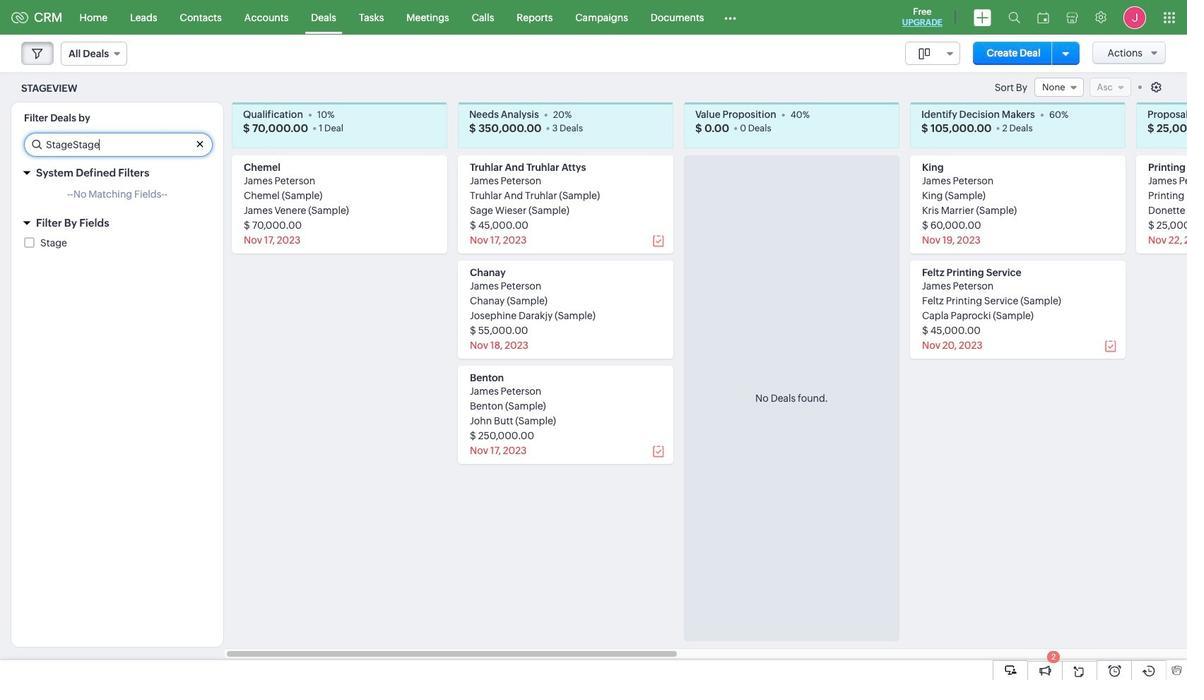 Task type: locate. For each thing, give the bounding box(es) containing it.
region
[[11, 185, 223, 211]]

search image
[[1008, 11, 1020, 23]]

none field size
[[905, 42, 960, 65]]

None field
[[61, 42, 127, 66], [905, 42, 960, 65], [1035, 78, 1084, 97], [61, 42, 127, 66], [1035, 78, 1084, 97]]

Search text field
[[25, 134, 212, 156]]

create menu image
[[974, 9, 991, 26]]

Other Modules field
[[715, 6, 746, 29]]



Task type: describe. For each thing, give the bounding box(es) containing it.
profile image
[[1124, 6, 1146, 29]]

search element
[[1000, 0, 1029, 35]]

create menu element
[[965, 0, 1000, 34]]

logo image
[[11, 12, 28, 23]]

calendar image
[[1037, 12, 1049, 23]]

size image
[[918, 47, 930, 60]]

profile element
[[1115, 0, 1155, 34]]



